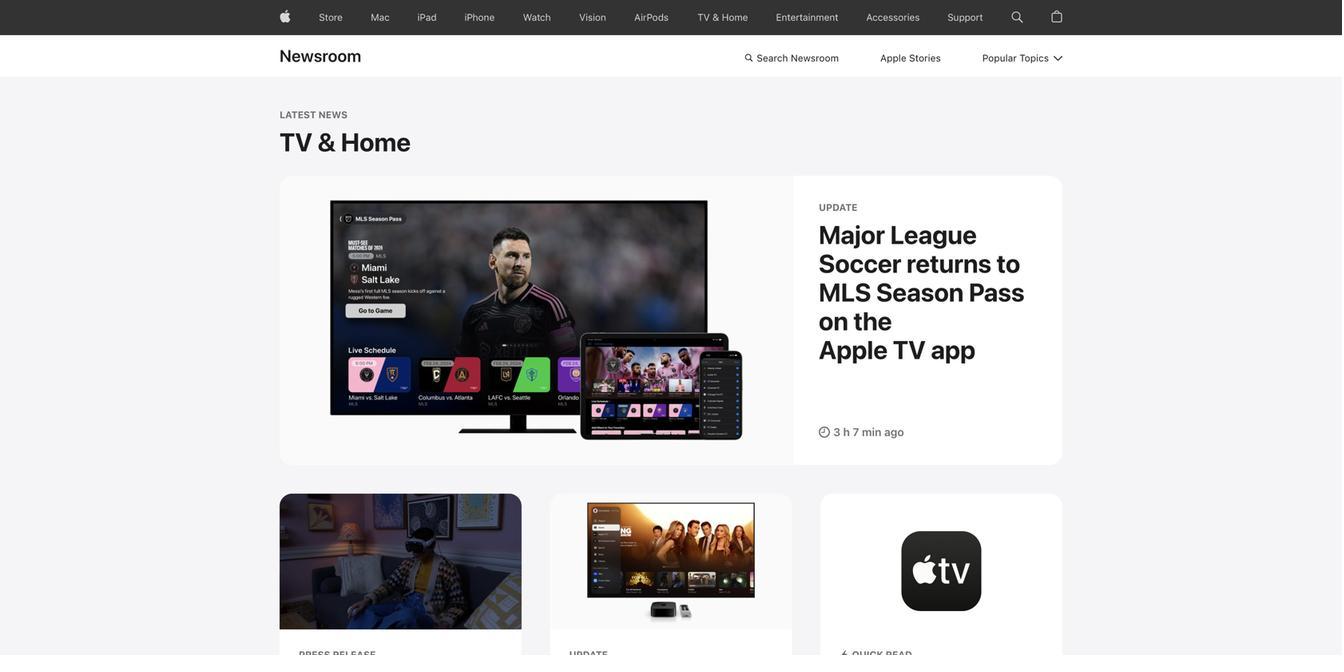 Task type: vqa. For each thing, say whether or not it's contained in the screenshot.
list item
yes



Task type: describe. For each thing, give the bounding box(es) containing it.
major
[[819, 220, 885, 250]]

to
[[997, 248, 1020, 279]]

league
[[890, 220, 977, 250]]

shopping bag image
[[1051, 0, 1062, 35]]

update major league soccer returns to mls season pass on the apple tv app
[[819, 202, 1025, 365]]

an icon representing apple tv. image
[[902, 531, 981, 611]]

apple tv app
[[819, 335, 976, 365]]

ipad image
[[417, 0, 437, 35]]

latest
[[280, 109, 316, 121]]

search apple.com image
[[1011, 0, 1023, 35]]

latest news tv & home
[[280, 109, 411, 157]]

0 horizontal spatial newsroom
[[280, 46, 361, 66]]

entertainment image
[[777, 0, 838, 35]]

2 list item from the left
[[550, 494, 792, 655]]

mls
[[819, 277, 871, 308]]

search newsroom button
[[744, 50, 839, 67]]

soccer
[[819, 248, 902, 279]]

main content containing tv & home
[[0, 77, 1342, 655]]

3 h 7 min ago
[[833, 425, 904, 439]]

tv and home image
[[697, 0, 749, 35]]

3 list item from the left
[[820, 494, 1063, 655]]

iphone image
[[465, 0, 495, 35]]

min
[[862, 425, 881, 439]]

season
[[876, 277, 964, 308]]

search newsroom
[[757, 52, 839, 64]]

pass
[[969, 277, 1025, 308]]

major league soccer returns to mls season pass on the apple tv app list item
[[280, 176, 1063, 465]]

popular topics button
[[982, 50, 1063, 67]]

3
[[833, 425, 840, 439]]



Task type: locate. For each thing, give the bounding box(es) containing it.
update
[[819, 202, 857, 213]]

vision image
[[579, 0, 606, 35]]

1 horizontal spatial newsroom
[[791, 52, 839, 64]]

2 horizontal spatial list item
[[820, 494, 1063, 655]]

returns
[[907, 248, 992, 279]]

newsroom link
[[280, 46, 361, 66]]

apple image
[[280, 0, 291, 35]]

apple stories
[[880, 52, 941, 64]]

0 horizontal spatial list item
[[280, 494, 522, 655]]

mac image
[[371, 0, 389, 35]]

7
[[853, 425, 859, 439]]

popular topics
[[982, 52, 1049, 64]]

news
[[318, 109, 348, 121]]

search
[[757, 52, 788, 64]]

ago
[[884, 425, 904, 439]]

home
[[341, 127, 411, 157]]

1 list item from the left
[[280, 494, 522, 655]]

accessories image
[[866, 0, 920, 35]]

on
[[819, 306, 848, 336]]

apple stories link
[[880, 50, 941, 67]]

support image
[[948, 0, 983, 35]]

major league soccer returns to mls season pass on the apple tv app list
[[280, 176, 1063, 655]]

1 horizontal spatial list item
[[550, 494, 792, 655]]

newsroom inside button
[[791, 52, 839, 64]]

main content
[[0, 77, 1342, 655]]

tv
[[280, 127, 313, 157]]

the
[[854, 306, 892, 336]]

list item
[[280, 494, 522, 655], [550, 494, 792, 655], [820, 494, 1063, 655]]

airpods image
[[634, 0, 669, 35]]

apple
[[880, 52, 906, 64]]

newsroom
[[280, 46, 361, 66], [791, 52, 839, 64]]

newsroom down 'store' icon
[[280, 46, 361, 66]]

newsroom down entertainment image at the top of page
[[791, 52, 839, 64]]

stories
[[909, 52, 941, 64]]

&
[[318, 127, 336, 157]]

topics
[[1020, 52, 1049, 64]]

watch image
[[523, 0, 551, 35]]

h
[[843, 425, 850, 439]]

store image
[[319, 0, 343, 35]]

popular
[[982, 52, 1017, 64]]



